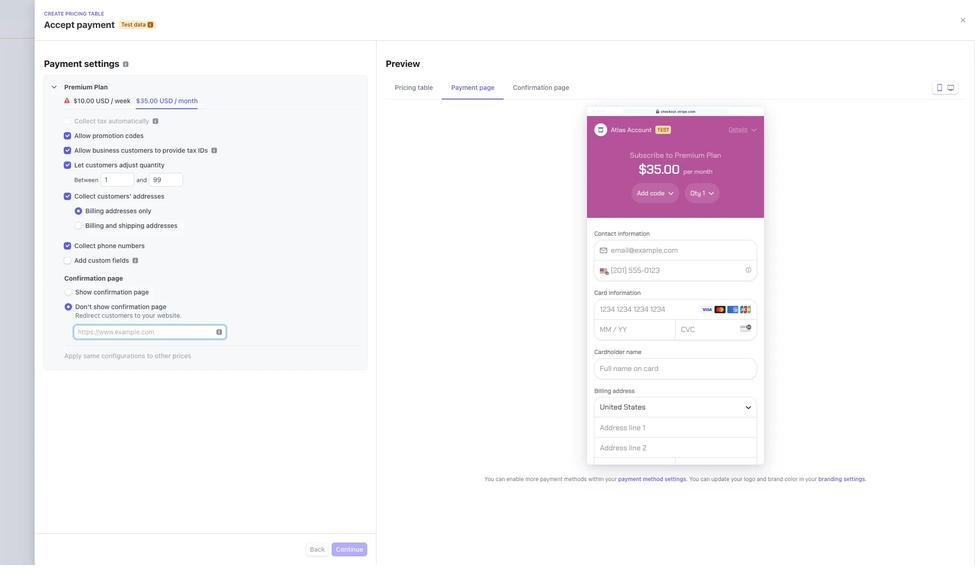 Task type: describe. For each thing, give the bounding box(es) containing it.
billing addresses only
[[85, 207, 151, 215]]

0 vertical spatial customers
[[121, 146, 153, 154]]

collect customers' addresses
[[74, 192, 164, 200]]

page inside payment page button
[[480, 83, 495, 91]]

show
[[75, 288, 92, 296]]

test
[[121, 21, 132, 28]]

https://www.example.com text field
[[74, 326, 217, 339]]

create pricing table
[[44, 11, 104, 17]]

preview
[[386, 58, 420, 69]]

you can enable more payment methods within your payment method settings . you can update your logo and brand color in your branding settings .
[[485, 476, 867, 483]]

confirmation page inside button
[[513, 83, 569, 91]]

adjust
[[119, 161, 138, 169]]

branding
[[818, 476, 842, 483]]

your right within
[[605, 476, 617, 483]]

shipping
[[118, 222, 144, 229]]

promotion
[[92, 132, 124, 139]]

week
[[115, 97, 131, 105]]

ids
[[198, 146, 208, 154]]

allow for allow business customers to provide tax ids
[[74, 146, 91, 154]]

0 horizontal spatial confirmation page
[[64, 274, 123, 282]]

logo
[[744, 476, 755, 483]]

payment settings
[[44, 58, 119, 69]]

customers'
[[97, 192, 131, 200]]

collect for collect phone numbers
[[74, 242, 96, 250]]

fields
[[112, 256, 129, 264]]

more
[[525, 476, 539, 483]]

2 vertical spatial addresses
[[146, 222, 178, 229]]

show confirmation page
[[75, 288, 149, 296]]

0 vertical spatial addresses
[[133, 192, 164, 200]]

let
[[74, 161, 84, 169]]

1 horizontal spatial tax
[[187, 146, 196, 154]]

2 can from the left
[[701, 476, 710, 483]]

continue button
[[332, 543, 367, 556]]

billing for billing addresses only
[[85, 207, 104, 215]]

2 horizontal spatial and
[[757, 476, 767, 483]]

quantity
[[140, 161, 165, 169]]

within
[[588, 476, 604, 483]]

1 vertical spatial customers
[[86, 161, 118, 169]]

codes
[[125, 132, 144, 139]]

between
[[74, 176, 100, 183]]

allow business customers to provide tax ids
[[74, 146, 208, 154]]

1 you from the left
[[485, 476, 494, 483]]

don't
[[75, 303, 92, 311]]

payment for payment page
[[451, 83, 478, 91]]

2 you from the left
[[689, 476, 699, 483]]

enable
[[507, 476, 524, 483]]

$35.00 usd / month
[[136, 97, 198, 105]]

Minimum quantity text field
[[101, 173, 134, 186]]

data
[[134, 21, 146, 28]]

in
[[799, 476, 804, 483]]

collect tax automatically
[[74, 117, 149, 125]]

0 horizontal spatial payment
[[77, 19, 115, 30]]

page inside don't show confirmation page redirect customers to your website.
[[151, 303, 166, 311]]

create
[[44, 11, 64, 17]]

checkout.stripe.com
[[661, 109, 695, 113]]

customers inside don't show confirmation page redirect customers to your website.
[[102, 311, 133, 319]]

premium
[[64, 83, 92, 91]]

method
[[643, 476, 663, 483]]

products
[[118, 51, 173, 66]]

1 . from the left
[[686, 476, 688, 483]]

pricing table
[[395, 83, 433, 91]]

continue
[[336, 545, 363, 553]]

Maximum quantity text field
[[149, 173, 182, 186]]

$35.00
[[136, 97, 158, 105]]

phone
[[97, 242, 116, 250]]

1 horizontal spatial to
[[155, 146, 161, 154]]

to inside don't show confirmation page redirect customers to your website.
[[135, 311, 141, 319]]

$10.00 usd / week button
[[61, 93, 136, 109]]

test
[[475, 39, 487, 44]]

allow promotion codes
[[74, 132, 144, 139]]

payment page button
[[442, 76, 504, 100]]

accept
[[44, 19, 75, 30]]

month
[[178, 97, 198, 105]]

allow for allow promotion codes
[[74, 132, 91, 139]]

don't show confirmation page redirect customers to your website.
[[75, 303, 182, 319]]

pricing table button
[[386, 76, 442, 100]]

only
[[139, 207, 151, 215]]

payment method settings link
[[618, 476, 686, 483]]

premium plan
[[64, 83, 108, 91]]

1 horizontal spatial and
[[135, 176, 148, 183]]



Task type: locate. For each thing, give the bounding box(es) containing it.
addresses down collect customers' addresses
[[105, 207, 137, 215]]

2 collect from the top
[[74, 192, 96, 200]]

1 horizontal spatial you
[[689, 476, 699, 483]]

payment left method
[[618, 476, 641, 483]]

0 horizontal spatial .
[[686, 476, 688, 483]]

test data
[[121, 21, 146, 28]]

/ left month
[[175, 97, 177, 105]]

usd
[[96, 97, 109, 105], [160, 97, 173, 105]]

1 vertical spatial table
[[418, 83, 433, 91]]

1 horizontal spatial /
[[175, 97, 177, 105]]

0 horizontal spatial and
[[105, 222, 117, 229]]

can left update
[[701, 476, 710, 483]]

pricing
[[65, 11, 87, 17]]

2 / from the left
[[175, 97, 177, 105]]

payment
[[77, 19, 115, 30], [540, 476, 563, 483], [618, 476, 641, 483]]

allow up let
[[74, 146, 91, 154]]

back
[[310, 545, 325, 553]]

website.
[[157, 311, 182, 319]]

table
[[88, 11, 104, 17], [418, 83, 433, 91]]

/ for month
[[175, 97, 177, 105]]

you left enable
[[485, 476, 494, 483]]

settings up plan
[[84, 58, 119, 69]]

2 . from the left
[[865, 476, 867, 483]]

payment for payment settings
[[44, 58, 82, 69]]

0 vertical spatial billing
[[85, 207, 104, 215]]

business
[[92, 146, 119, 154]]

usd right $35.00
[[160, 97, 173, 105]]

1 vertical spatial allow
[[74, 146, 91, 154]]

1 / from the left
[[111, 97, 113, 105]]

and down the "quantity"
[[135, 176, 148, 183]]

3 collect from the top
[[74, 242, 96, 250]]

0 vertical spatial confirmation page
[[513, 83, 569, 91]]

your inside don't show confirmation page redirect customers to your website.
[[142, 311, 155, 319]]

billing for billing and shipping addresses
[[85, 222, 104, 229]]

your right in
[[806, 476, 817, 483]]

1 horizontal spatial .
[[865, 476, 867, 483]]

0 vertical spatial to
[[155, 146, 161, 154]]

provide
[[163, 146, 185, 154]]

0 vertical spatial allow
[[74, 132, 91, 139]]

1 vertical spatial tax
[[187, 146, 196, 154]]

1 vertical spatial addresses
[[105, 207, 137, 215]]

color
[[785, 476, 798, 483]]

billing up 'phone'
[[85, 222, 104, 229]]

1 vertical spatial to
[[135, 311, 141, 319]]

collect for collect customers' addresses
[[74, 192, 96, 200]]

0 horizontal spatial /
[[111, 97, 113, 105]]

and right logo
[[757, 476, 767, 483]]

collect down "$10.00"
[[74, 117, 96, 125]]

plan
[[94, 83, 108, 91]]

customers down codes
[[121, 146, 153, 154]]

payment right more
[[540, 476, 563, 483]]

usd for $35.00
[[160, 97, 173, 105]]

tab list containing pricing table
[[386, 76, 966, 100]]

billing and shipping addresses
[[85, 222, 178, 229]]

add custom fields
[[74, 256, 129, 264]]

1 allow from the top
[[74, 132, 91, 139]]

back button
[[306, 543, 329, 556]]

1 collect from the top
[[74, 117, 96, 125]]

and down billing addresses only
[[105, 222, 117, 229]]

tab list
[[386, 76, 966, 100]]

custom
[[88, 256, 111, 264]]

/ for week
[[111, 97, 113, 105]]

settings right branding
[[844, 476, 865, 483]]

confirmation inside button
[[513, 83, 552, 91]]

customers down the business
[[86, 161, 118, 169]]

add
[[74, 256, 86, 264]]

1 vertical spatial billing
[[85, 222, 104, 229]]

$35.00 usd / month button
[[132, 93, 203, 109]]

customers
[[121, 146, 153, 154], [86, 161, 118, 169], [102, 311, 133, 319]]

2 vertical spatial and
[[757, 476, 767, 483]]

collect phone numbers
[[74, 242, 145, 250]]

your up "https://www.example.com" text box
[[142, 311, 155, 319]]

test data
[[475, 39, 501, 44]]

update
[[711, 476, 730, 483]]

2 allow from the top
[[74, 146, 91, 154]]

$10.00 usd / week
[[73, 97, 131, 105]]

1 vertical spatial collect
[[74, 192, 96, 200]]

0 vertical spatial payment
[[44, 58, 82, 69]]

confirmation
[[513, 83, 552, 91], [64, 274, 106, 282]]

show
[[93, 303, 109, 311]]

brand
[[768, 476, 783, 483]]

table inside "button"
[[418, 83, 433, 91]]

0 vertical spatial confirmation
[[94, 288, 132, 296]]

usd down plan
[[96, 97, 109, 105]]

collect for collect tax automatically
[[74, 117, 96, 125]]

page inside the confirmation page button
[[554, 83, 569, 91]]

payment page
[[451, 83, 495, 91]]

allow
[[74, 132, 91, 139], [74, 146, 91, 154]]

1 horizontal spatial settings
[[665, 476, 686, 483]]

numbers
[[118, 242, 145, 250]]

. right branding
[[865, 476, 867, 483]]

1 horizontal spatial usd
[[160, 97, 173, 105]]

table up accept payment
[[88, 11, 104, 17]]

$10.00
[[73, 97, 94, 105]]

tax
[[97, 117, 107, 125], [187, 146, 196, 154]]

1 can from the left
[[496, 476, 505, 483]]

can left enable
[[496, 476, 505, 483]]

to up "https://www.example.com" text box
[[135, 311, 141, 319]]

to up the "quantity"
[[155, 146, 161, 154]]

1 vertical spatial confirmation
[[64, 274, 106, 282]]

settings
[[84, 58, 119, 69], [665, 476, 686, 483], [844, 476, 865, 483]]

0 vertical spatial confirmation
[[513, 83, 552, 91]]

collect up add
[[74, 242, 96, 250]]

accept payment
[[44, 19, 115, 30]]

settings right method
[[665, 476, 686, 483]]

confirmation up show
[[94, 288, 132, 296]]

addresses down only
[[146, 222, 178, 229]]

/
[[111, 97, 113, 105], [175, 97, 177, 105]]

addresses up only
[[133, 192, 164, 200]]

tax up promotion
[[97, 117, 107, 125]]

confirmation page
[[513, 83, 569, 91], [64, 274, 123, 282]]

2 horizontal spatial payment
[[618, 476, 641, 483]]

/ left week
[[111, 97, 113, 105]]

payment inside button
[[451, 83, 478, 91]]

0 horizontal spatial usd
[[96, 97, 109, 105]]

1 horizontal spatial payment
[[540, 476, 563, 483]]

2 horizontal spatial settings
[[844, 476, 865, 483]]

payment
[[44, 58, 82, 69], [451, 83, 478, 91]]

you
[[485, 476, 494, 483], [689, 476, 699, 483]]

0 horizontal spatial to
[[135, 311, 141, 319]]

tax left ids
[[187, 146, 196, 154]]

automatically
[[108, 117, 149, 125]]

1 usd from the left
[[96, 97, 109, 105]]

allow left promotion
[[74, 132, 91, 139]]

confirmation down show confirmation page
[[111, 303, 150, 311]]

1 horizontal spatial confirmation
[[513, 83, 552, 91]]

confirmation inside don't show confirmation page redirect customers to your website.
[[111, 303, 150, 311]]

payment down pricing on the top left
[[77, 19, 115, 30]]

redirect
[[75, 311, 100, 319]]

methods
[[564, 476, 587, 483]]

. left update
[[686, 476, 688, 483]]

2 usd from the left
[[160, 97, 173, 105]]

.
[[686, 476, 688, 483], [865, 476, 867, 483]]

1 horizontal spatial table
[[418, 83, 433, 91]]

1 vertical spatial confirmation
[[111, 303, 150, 311]]

branding settings link
[[818, 476, 865, 483]]

0 vertical spatial tax
[[97, 117, 107, 125]]

1 vertical spatial payment
[[451, 83, 478, 91]]

can
[[496, 476, 505, 483], [701, 476, 710, 483]]

collect
[[74, 117, 96, 125], [74, 192, 96, 200], [74, 242, 96, 250]]

confirmation
[[94, 288, 132, 296], [111, 303, 150, 311]]

1 horizontal spatial can
[[701, 476, 710, 483]]

1 billing from the top
[[85, 207, 104, 215]]

table right "pricing"
[[418, 83, 433, 91]]

your left logo
[[731, 476, 743, 483]]

billing
[[85, 207, 104, 215], [85, 222, 104, 229]]

billing down the customers'
[[85, 207, 104, 215]]

2 vertical spatial customers
[[102, 311, 133, 319]]

premium plan button
[[51, 83, 360, 93]]

0 horizontal spatial can
[[496, 476, 505, 483]]

pricing
[[395, 83, 416, 91]]

0 vertical spatial collect
[[74, 117, 96, 125]]

let customers adjust quantity
[[74, 161, 165, 169]]

1 vertical spatial confirmation page
[[64, 274, 123, 282]]

0 vertical spatial table
[[88, 11, 104, 17]]

0 horizontal spatial you
[[485, 476, 494, 483]]

addresses
[[133, 192, 164, 200], [105, 207, 137, 215], [146, 222, 178, 229]]

2 billing from the top
[[85, 222, 104, 229]]

confirmation page button
[[504, 76, 578, 100]]

0 horizontal spatial tax
[[97, 117, 107, 125]]

0 horizontal spatial table
[[88, 11, 104, 17]]

1 horizontal spatial confirmation page
[[513, 83, 569, 91]]

0 vertical spatial and
[[135, 176, 148, 183]]

0 horizontal spatial payment
[[44, 58, 82, 69]]

to
[[155, 146, 161, 154], [135, 311, 141, 319]]

data
[[488, 39, 501, 44]]

customers down show
[[102, 311, 133, 319]]

your
[[142, 311, 155, 319], [605, 476, 617, 483], [731, 476, 743, 483], [806, 476, 817, 483]]

2 vertical spatial collect
[[74, 242, 96, 250]]

1 horizontal spatial payment
[[451, 83, 478, 91]]

and
[[135, 176, 148, 183], [105, 222, 117, 229], [757, 476, 767, 483]]

0 horizontal spatial confirmation
[[64, 274, 106, 282]]

collect down between
[[74, 192, 96, 200]]

page
[[480, 83, 495, 91], [554, 83, 569, 91], [107, 274, 123, 282], [134, 288, 149, 296], [151, 303, 166, 311]]

usd for $10.00
[[96, 97, 109, 105]]

1 vertical spatial and
[[105, 222, 117, 229]]

0 horizontal spatial settings
[[84, 58, 119, 69]]

you left update
[[689, 476, 699, 483]]

prices for product premium plan tab list
[[61, 93, 360, 109]]



Task type: vqa. For each thing, say whether or not it's contained in the screenshot.
'collections,'
no



